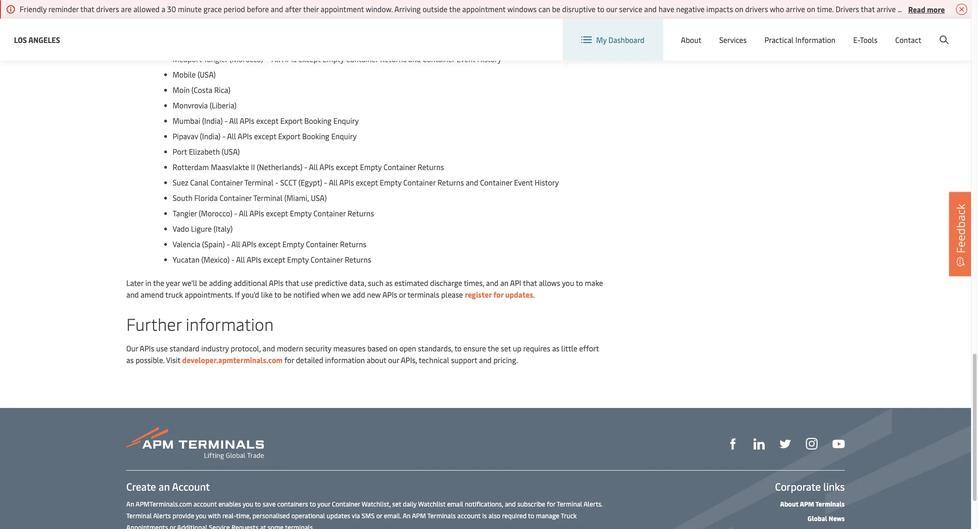 Task type: vqa. For each thing, say whether or not it's contained in the screenshot.
Monvrovia
yes



Task type: locate. For each thing, give the bounding box(es) containing it.
an left api
[[501, 278, 509, 289]]

a
[[162, 4, 165, 14]]

for
[[494, 290, 504, 300], [285, 355, 294, 366], [547, 501, 556, 510]]

0 horizontal spatial set
[[393, 501, 402, 510]]

appointment left windows
[[463, 4, 506, 14]]

1 vertical spatial account
[[458, 512, 481, 521]]

1 horizontal spatial set
[[501, 344, 511, 354]]

event
[[457, 54, 476, 64], [515, 178, 533, 188]]

provide
[[173, 512, 194, 521]]

their right after
[[303, 4, 319, 14]]

1 vertical spatial the
[[153, 278, 164, 289]]

- down (liberia)
[[225, 116, 228, 126]]

and container
[[409, 54, 455, 64]]

tangier up mobile (usa)
[[204, 54, 228, 64]]

1 horizontal spatial history
[[535, 178, 559, 188]]

arrive up login
[[877, 4, 897, 14]]

windows
[[508, 4, 537, 14]]

0 vertical spatial global
[[791, 27, 813, 38]]

drivers left who
[[746, 4, 769, 14]]

an down daily
[[403, 512, 411, 521]]

0 vertical spatial an
[[501, 278, 509, 289]]

export
[[280, 116, 303, 126], [278, 131, 301, 142]]

1 vertical spatial our
[[388, 355, 400, 366]]

security
[[305, 344, 332, 354]]

all down south florida container terminal (miami, usa)
[[239, 208, 248, 219]]

terminals up global news link
[[816, 501, 845, 510]]

2 appointment from the left
[[463, 4, 506, 14]]

practical
[[765, 35, 794, 45]]

1 arrive from the left
[[787, 4, 806, 14]]

0 vertical spatial the
[[450, 4, 461, 14]]

0 horizontal spatial be
[[199, 278, 207, 289]]

2 horizontal spatial you
[[562, 278, 575, 289]]

0 vertical spatial apm
[[801, 501, 815, 510]]

0 vertical spatial use
[[301, 278, 313, 289]]

1 vertical spatial or
[[377, 512, 383, 521]]

1 vertical spatial terminals
[[428, 512, 456, 521]]

or
[[399, 290, 406, 300], [377, 512, 383, 521], [170, 524, 176, 530]]

apmt footer logo image
[[126, 428, 264, 460]]

daily
[[403, 501, 417, 510]]

0 horizontal spatial or
[[170, 524, 176, 530]]

measures
[[334, 344, 366, 354]]

be right can
[[553, 4, 561, 14]]

south florida container terminal (miami, usa)
[[173, 193, 327, 203]]

1 vertical spatial tangier
[[173, 208, 197, 219]]

1 vertical spatial apm
[[412, 512, 426, 521]]

truck
[[561, 512, 577, 521]]

negative
[[677, 4, 705, 14]]

1 horizontal spatial or
[[377, 512, 383, 521]]

to right like
[[275, 290, 282, 300]]

returns
[[380, 54, 407, 64], [418, 162, 444, 172], [438, 178, 464, 188], [348, 208, 374, 219], [340, 239, 367, 250], [345, 255, 371, 265]]

export up pipavav (india) - all apis except export booking enquiry
[[280, 116, 303, 126]]

you'd
[[242, 290, 259, 300]]

additional
[[177, 524, 207, 530]]

enquiry for mumbai (india) - all apis except export booking enquiry
[[334, 116, 359, 126]]

1 horizontal spatial use
[[301, 278, 313, 289]]

developer.apmterminals.com link
[[182, 355, 283, 366]]

- right (egypt)
[[324, 178, 327, 188]]

2 horizontal spatial as
[[553, 344, 560, 354]]

2 horizontal spatial for
[[547, 501, 556, 510]]

facebook image
[[728, 439, 739, 450]]

feedback
[[954, 204, 969, 254]]

- left scct
[[275, 178, 279, 188]]

1 vertical spatial (usa)
[[222, 147, 240, 157]]

0 horizontal spatial you
[[196, 512, 207, 521]]

1 vertical spatial global
[[808, 515, 828, 524]]

0 horizontal spatial on
[[389, 344, 398, 354]]

account left is
[[458, 512, 481, 521]]

read
[[909, 4, 926, 14]]

updates
[[506, 290, 534, 300], [327, 512, 351, 521]]

0 horizontal spatial information
[[186, 313, 274, 336]]

modern
[[277, 344, 303, 354]]

(morocco) - up rica)
[[230, 54, 268, 64]]

or inside later in the year we'll be adding additional apis that use predictive data, such as estimated discharge times, and an api that allows you to make and amend truck appointments. if you'd like to be notified when we add new apis or terminals please
[[399, 290, 406, 300]]

0 horizontal spatial our
[[388, 355, 400, 366]]

or down alerts
[[170, 524, 176, 530]]

1 vertical spatial use
[[156, 344, 168, 354]]

booking
[[305, 116, 332, 126], [302, 131, 330, 142]]

global
[[791, 27, 813, 38], [808, 515, 828, 524]]

- up (egypt)
[[305, 162, 308, 172]]

estimated
[[395, 278, 429, 289]]

appointment left window.
[[321, 4, 364, 14]]

global for global news
[[808, 515, 828, 524]]

for inside an apmterminals.com account enables you to save containers to your container watchlist, set daily watchlist email notifications, and subscribe for terminal alerts. terminal alerts provide you with real-time, personalised operational updates via sms or email. an apm terminals account is also required to manage truck appointments or additional service requests at some terminals.
[[547, 501, 556, 510]]

global for global menu
[[791, 27, 813, 38]]

1 horizontal spatial an
[[403, 512, 411, 521]]

be
[[553, 4, 561, 14], [199, 278, 207, 289], [284, 290, 292, 300]]

outside up login / create account link
[[898, 4, 923, 14]]

tangier (morocco) - all apis except empty container returns
[[173, 208, 374, 219]]

(usa) up (costa
[[198, 69, 216, 80]]

0 horizontal spatial terminals
[[428, 512, 456, 521]]

to up support
[[455, 344, 462, 354]]

up
[[513, 344, 522, 354]]

allows
[[539, 278, 561, 289]]

1 vertical spatial account
[[172, 480, 210, 495]]

information up industry
[[186, 313, 274, 336]]

0 horizontal spatial history
[[478, 54, 502, 64]]

their
[[303, 4, 319, 14], [925, 4, 941, 14]]

location
[[733, 27, 761, 37]]

apm down daily
[[412, 512, 426, 521]]

on right impacts
[[736, 4, 744, 14]]

appointments
[[126, 524, 168, 530]]

0 vertical spatial set
[[501, 344, 511, 354]]

drivers left are
[[96, 4, 119, 14]]

also
[[489, 512, 501, 521]]

developer.apmterminals.com for detailed information about our apis, technical support and pricing.
[[182, 355, 518, 366]]

you left with
[[196, 512, 207, 521]]

for down modern
[[285, 355, 294, 366]]

1 vertical spatial updates
[[327, 512, 351, 521]]

1 vertical spatial for
[[285, 355, 294, 366]]

be up appointments.
[[199, 278, 207, 289]]

or down estimated
[[399, 290, 406, 300]]

that up notified
[[285, 278, 299, 289]]

1 horizontal spatial information
[[325, 355, 365, 366]]

that right reminder
[[80, 4, 94, 14]]

(usa) up maasvlakte
[[222, 147, 240, 157]]

contact
[[896, 35, 922, 45]]

support
[[451, 355, 478, 366]]

login / create account
[[878, 27, 954, 38]]

0 vertical spatial terminals
[[816, 501, 845, 510]]

enables
[[219, 501, 241, 510]]

account down more
[[926, 27, 954, 38]]

and inside an apmterminals.com account enables you to save containers to your container watchlist, set daily watchlist email notifications, and subscribe for terminal alerts. terminal alerts provide you with real-time, personalised operational updates via sms or email. an apm terminals account is also required to manage truck appointments or additional service requests at some terminals.
[[505, 501, 516, 510]]

apm right about
[[801, 501, 815, 510]]

outside right arriving
[[423, 4, 448, 14]]

0 horizontal spatial appointment
[[321, 4, 364, 14]]

0 vertical spatial booking
[[305, 116, 332, 126]]

1 horizontal spatial the
[[450, 4, 461, 14]]

create right /
[[903, 27, 925, 38]]

updates down api
[[506, 290, 534, 300]]

instagram image
[[807, 439, 818, 450]]

pipavav (india) - all apis except export booking enquiry
[[173, 131, 357, 142]]

as inside later in the year we'll be adding additional apis that use predictive data, such as estimated discharge times, and an api that allows you to make and amend truck appointments. if you'd like to be notified when we add new apis or terminals please
[[386, 278, 393, 289]]

0 horizontal spatial outside
[[423, 4, 448, 14]]

for up the manage
[[547, 501, 556, 510]]

0 vertical spatial or
[[399, 290, 406, 300]]

an up apmterminals.com
[[159, 480, 170, 495]]

0 vertical spatial be
[[553, 4, 561, 14]]

booking for pipavav (india) - all apis except export booking enquiry
[[302, 131, 330, 142]]

0 vertical spatial you
[[562, 278, 575, 289]]

set
[[501, 344, 511, 354], [393, 501, 402, 510]]

subscribe
[[518, 501, 546, 510]]

2 vertical spatial as
[[126, 355, 134, 366]]

2 horizontal spatial or
[[399, 290, 406, 300]]

close alert image
[[957, 4, 968, 15]]

1 vertical spatial be
[[199, 278, 207, 289]]

standards,
[[418, 344, 453, 354]]

that up .
[[523, 278, 537, 289]]

0 vertical spatial (india)
[[202, 116, 223, 126]]

little
[[562, 344, 578, 354]]

to down subscribe
[[528, 512, 535, 521]]

effort
[[580, 344, 599, 354]]

0 vertical spatial (morocco) -
[[230, 54, 268, 64]]

0 vertical spatial for
[[494, 290, 504, 300]]

use up notified
[[301, 278, 313, 289]]

0 horizontal spatial as
[[126, 355, 134, 366]]

0 vertical spatial tangier
[[204, 54, 228, 64]]

login
[[878, 27, 897, 38]]

after
[[285, 4, 302, 14]]

2 outside from the left
[[898, 4, 923, 14]]

0 horizontal spatial (usa)
[[198, 69, 216, 80]]

0 vertical spatial enquiry
[[334, 116, 359, 126]]

2 vertical spatial for
[[547, 501, 556, 510]]

0 horizontal spatial arrive
[[787, 4, 806, 14]]

1 horizontal spatial an
[[501, 278, 509, 289]]

terminal up 'appointments'
[[126, 512, 152, 521]]

you up time,
[[243, 501, 254, 510]]

appointment
[[321, 4, 364, 14], [463, 4, 506, 14]]

drivers
[[96, 4, 119, 14], [746, 4, 769, 14]]

lázaro
[[173, 8, 195, 18]]

1 horizontal spatial appointment
[[463, 4, 506, 14]]

0 horizontal spatial use
[[156, 344, 168, 354]]

mobile (usa)
[[173, 69, 216, 80]]

0 horizontal spatial the
[[153, 278, 164, 289]]

- right (spain) at the left top
[[227, 239, 230, 250]]

1 vertical spatial an
[[403, 512, 411, 521]]

create up apmterminals.com
[[126, 480, 156, 495]]

have
[[659, 4, 675, 14]]

set up email.
[[393, 501, 402, 510]]

you right allows
[[562, 278, 575, 289]]

operational
[[292, 512, 325, 521]]

terminals down watchlist at the bottom left of page
[[428, 512, 456, 521]]

who
[[771, 4, 785, 14]]

as right such
[[386, 278, 393, 289]]

(india) up port elizabeth (usa)
[[200, 131, 221, 142]]

port elizabeth (usa)
[[173, 147, 240, 157]]

2 vertical spatial you
[[196, 512, 207, 521]]

later in the year we'll be adding additional apis that use predictive data, such as estimated discharge times, and an api that allows you to make and amend truck appointments. if you'd like to be notified when we add new apis or terminals please
[[126, 278, 604, 300]]

via
[[352, 512, 360, 521]]

(morocco) - up (italy)
[[199, 208, 237, 219]]

set left up
[[501, 344, 511, 354]]

be left notified
[[284, 290, 292, 300]]

use inside later in the year we'll be adding additional apis that use predictive data, such as estimated discharge times, and an api that allows you to make and amend truck appointments. if you'd like to be notified when we add new apis or terminals please
[[301, 278, 313, 289]]

1 horizontal spatial their
[[925, 4, 941, 14]]

you inside later in the year we'll be adding additional apis that use predictive data, such as estimated discharge times, and an api that allows you to make and amend truck appointments. if you'd like to be notified when we add new apis or terminals please
[[562, 278, 575, 289]]

to
[[598, 4, 605, 14], [576, 278, 584, 289], [275, 290, 282, 300], [455, 344, 462, 354], [255, 501, 261, 510], [310, 501, 316, 510], [528, 512, 535, 521]]

global inside button
[[791, 27, 813, 38]]

0 vertical spatial (usa)
[[198, 69, 216, 80]]

about
[[367, 355, 387, 366]]

0 vertical spatial account
[[194, 501, 217, 510]]

requires
[[524, 344, 551, 354]]

watchlist,
[[362, 501, 391, 510]]

1 horizontal spatial outside
[[898, 4, 923, 14]]

0 vertical spatial updates
[[506, 290, 534, 300]]

0 horizontal spatial create
[[126, 480, 156, 495]]

los
[[14, 34, 27, 45]]

2 their from the left
[[925, 4, 941, 14]]

global news
[[808, 515, 845, 524]]

e-
[[854, 35, 861, 45]]

1 vertical spatial (morocco) -
[[199, 208, 237, 219]]

0 horizontal spatial updates
[[327, 512, 351, 521]]

our left apis,
[[388, 355, 400, 366]]

arrive right who
[[787, 4, 806, 14]]

for right register
[[494, 290, 504, 300]]

2 horizontal spatial the
[[488, 344, 499, 354]]

1 horizontal spatial event
[[515, 178, 533, 188]]

1 vertical spatial (india)
[[200, 131, 221, 142]]

1 horizontal spatial arrive
[[877, 4, 897, 14]]

our left service
[[607, 4, 618, 14]]

tangier down south on the top left
[[173, 208, 197, 219]]

an up 'appointments'
[[126, 501, 134, 510]]

information down measures
[[325, 355, 365, 366]]

information
[[796, 35, 836, 45]]

terminal down ii
[[244, 178, 274, 188]]

practical information button
[[765, 19, 836, 61]]

2 horizontal spatial on
[[808, 4, 816, 14]]

account up 'provide'
[[172, 480, 210, 495]]

updates left via
[[327, 512, 351, 521]]

you tube link
[[833, 438, 845, 450]]

on left open
[[389, 344, 398, 354]]

based
[[368, 344, 388, 354]]

use up visit
[[156, 344, 168, 354]]

as down our
[[126, 355, 134, 366]]

account up with
[[194, 501, 217, 510]]

(india) down monvrovia (liberia)
[[202, 116, 223, 126]]

0 horizontal spatial apm
[[412, 512, 426, 521]]

developer.apmterminals.com
[[182, 355, 283, 366]]

later
[[126, 278, 144, 289]]

booking for mumbai (india) - all apis except export booking enquiry
[[305, 116, 332, 126]]

0 horizontal spatial an
[[126, 501, 134, 510]]

0 vertical spatial account
[[926, 27, 954, 38]]

suez
[[173, 178, 189, 188]]

as left little
[[553, 344, 560, 354]]

mumbai (india) - all apis except export booking enquiry
[[173, 116, 359, 126]]

window.
[[366, 4, 393, 14]]

export down the mumbai (india) - all apis except export booking enquiry
[[278, 131, 301, 142]]

the
[[450, 4, 461, 14], [153, 278, 164, 289], [488, 344, 499, 354]]

create
[[903, 27, 925, 38], [126, 480, 156, 495]]

register
[[465, 290, 492, 300]]

- up port elizabeth (usa)
[[223, 131, 226, 142]]

or right sms
[[377, 512, 383, 521]]

rotterdam
[[173, 162, 209, 172]]

on left the time.
[[808, 4, 816, 14]]

1 horizontal spatial updates
[[506, 290, 534, 300]]

0 horizontal spatial their
[[303, 4, 319, 14]]

terminals inside an apmterminals.com account enables you to save containers to your container watchlist, set daily watchlist email notifications, and subscribe for terminal alerts. terminal alerts provide you with real-time, personalised operational updates via sms or email. an apm terminals account is also required to manage truck appointments or additional service requests at some terminals.
[[428, 512, 456, 521]]

0 horizontal spatial for
[[285, 355, 294, 366]]

empty
[[323, 54, 344, 64], [360, 162, 382, 172], [380, 178, 402, 188], [290, 208, 312, 219], [283, 239, 304, 250], [287, 255, 309, 265]]

their left appointmen
[[925, 4, 941, 14]]

1 horizontal spatial for
[[494, 290, 504, 300]]

1 appointment from the left
[[321, 4, 364, 14]]

1 vertical spatial history
[[535, 178, 559, 188]]

appointments.
[[185, 290, 233, 300]]

youtube image
[[833, 441, 845, 449]]



Task type: describe. For each thing, give the bounding box(es) containing it.
1 drivers from the left
[[96, 4, 119, 14]]

mobile
[[173, 69, 196, 80]]

drivers
[[836, 4, 860, 14]]

0 vertical spatial our
[[607, 4, 618, 14]]

e-tools button
[[854, 19, 878, 61]]

protocol,
[[231, 344, 261, 354]]

0 vertical spatial an
[[126, 501, 134, 510]]

(miami,
[[285, 193, 309, 203]]

(india) for mumbai
[[202, 116, 223, 126]]

like
[[261, 290, 273, 300]]

lázaro cárdenas (mexico)
[[173, 8, 258, 18]]

for for developer.apmterminals.com
[[285, 355, 294, 366]]

updates inside an apmterminals.com account enables you to save containers to your container watchlist, set daily watchlist email notifications, and subscribe for terminal alerts. terminal alerts provide you with real-time, personalised operational updates via sms or email. an apm terminals account is also required to manage truck appointments or additional service requests at some terminals.
[[327, 512, 351, 521]]

twitter image
[[780, 439, 792, 450]]

service
[[209, 524, 230, 530]]

some
[[268, 524, 284, 530]]

container inside an apmterminals.com account enables you to save containers to your container watchlist, set daily watchlist email notifications, and subscribe for terminal alerts. terminal alerts provide you with real-time, personalised operational updates via sms or email. an apm terminals account is also required to manage truck appointments or additional service requests at some terminals.
[[332, 501, 360, 510]]

minute
[[178, 4, 202, 14]]

with
[[208, 512, 221, 521]]

2 vertical spatial or
[[170, 524, 176, 530]]

switch location button
[[693, 27, 761, 37]]

read more button
[[909, 3, 946, 15]]

further
[[126, 313, 182, 336]]

moín
[[173, 85, 190, 95]]

los angeles
[[14, 34, 60, 45]]

watchlist
[[418, 501, 446, 510]]

(india) for pipavav
[[200, 131, 221, 142]]

to left the your at the bottom left
[[310, 501, 316, 510]]

news
[[829, 515, 845, 524]]

corporate links
[[776, 480, 845, 495]]

(spain)
[[202, 239, 225, 250]]

(mexico) -
[[201, 255, 235, 265]]

terminals.
[[285, 524, 315, 530]]

adding
[[209, 278, 232, 289]]

0 vertical spatial create
[[903, 27, 925, 38]]

export for mumbai (india) - all apis except export booking enquiry
[[280, 116, 303, 126]]

corporate
[[776, 480, 822, 495]]

appointmen
[[943, 4, 979, 14]]

1 vertical spatial an
[[159, 480, 170, 495]]

all right (egypt)
[[329, 178, 338, 188]]

(costa
[[192, 85, 213, 95]]

2 arrive from the left
[[877, 4, 897, 14]]

ii
[[251, 162, 255, 172]]

sms
[[362, 512, 375, 521]]

port
[[173, 147, 187, 157]]

on inside the our apis use standard industry protocol, and modern security measures based on open standards, to ensure the set up requires as little effort as possible. visit
[[389, 344, 398, 354]]

1 horizontal spatial you
[[243, 501, 254, 510]]

the inside later in the year we'll be adding additional apis that use predictive data, such as estimated discharge times, and an api that allows you to make and amend truck appointments. if you'd like to be notified when we add new apis or terminals please
[[153, 278, 164, 289]]

that right drivers
[[862, 4, 876, 14]]

grace
[[204, 4, 222, 14]]

before
[[247, 4, 269, 14]]

to right disruptive
[[598, 4, 605, 14]]

elizabeth
[[189, 147, 220, 157]]

1 horizontal spatial account
[[458, 512, 481, 521]]

0 vertical spatial history
[[478, 54, 502, 64]]

amend
[[141, 290, 164, 300]]

if
[[235, 290, 240, 300]]

vado
[[173, 224, 189, 234]]

to inside the our apis use standard industry protocol, and modern security measures based on open standards, to ensure the set up requires as little effort as possible. visit
[[455, 344, 462, 354]]

terminal up tangier (morocco) - all apis except empty container returns
[[254, 193, 283, 203]]

set inside an apmterminals.com account enables you to save containers to your container watchlist, set daily watchlist email notifications, and subscribe for terminal alerts. terminal alerts provide you with real-time, personalised operational updates via sms or email. an apm terminals account is also required to manage truck appointments or additional service requests at some terminals.
[[393, 501, 402, 510]]

global menu
[[791, 27, 834, 38]]

truck
[[165, 290, 183, 300]]

pipavav
[[173, 131, 198, 142]]

1 vertical spatial as
[[553, 344, 560, 354]]

suez canal container terminal - scct (egypt) - all apis except empty container returns and container event history
[[173, 178, 559, 188]]

we
[[342, 290, 351, 300]]

and inside the our apis use standard industry protocol, and modern security measures based on open standards, to ensure the set up requires as little effort as possible. visit
[[263, 344, 275, 354]]

use inside the our apis use standard industry protocol, and modern security measures based on open standards, to ensure the set up requires as little effort as possible. visit
[[156, 344, 168, 354]]

2 drivers from the left
[[746, 4, 769, 14]]

set inside the our apis use standard industry protocol, and modern security measures based on open standards, to ensure the set up requires as little effort as possible. visit
[[501, 344, 511, 354]]

(netherlands)
[[257, 162, 303, 172]]

1 horizontal spatial be
[[284, 290, 292, 300]]

1 vertical spatial event
[[515, 178, 533, 188]]

login / create account link
[[861, 19, 954, 46]]

apm inside an apmterminals.com account enables you to save containers to your container watchlist, set daily watchlist email notifications, and subscribe for terminal alerts. terminal alerts provide you with real-time, personalised operational updates via sms or email. an apm terminals account is also required to manage truck appointments or additional service requests at some terminals.
[[412, 512, 426, 521]]

impacts
[[707, 4, 734, 14]]

times,
[[464, 278, 485, 289]]

1 their from the left
[[303, 4, 319, 14]]

reminder
[[49, 4, 79, 14]]

about apm terminals link
[[781, 501, 845, 510]]

1 horizontal spatial tangier
[[204, 54, 228, 64]]

0 horizontal spatial tangier
[[173, 208, 197, 219]]

0 horizontal spatial account
[[194, 501, 217, 510]]

export for pipavav (india) - all apis except export booking enquiry
[[278, 131, 301, 142]]

an inside later in the year we'll be adding additional apis that use predictive data, such as estimated discharge times, and an api that allows you to make and amend truck appointments. if you'd like to be notified when we add new apis or terminals please
[[501, 278, 509, 289]]

angeles
[[28, 34, 60, 45]]

notifications,
[[465, 501, 504, 510]]

all up port elizabeth (usa)
[[227, 131, 236, 142]]

medport
[[173, 54, 202, 64]]

api
[[511, 278, 522, 289]]

los angeles link
[[14, 34, 60, 46]]

instagram link
[[807, 438, 818, 450]]

contact button
[[896, 19, 922, 61]]

south
[[173, 193, 193, 203]]

further information
[[126, 313, 274, 336]]

1 vertical spatial create
[[126, 480, 156, 495]]

apis inside later in the year we'll be adding additional apis that use predictive data, such as estimated discharge times, and an api that allows you to make and amend truck appointments. if you'd like to be notified when we add new apis or terminals please
[[383, 290, 397, 300]]

email
[[448, 501, 464, 510]]

create an account
[[126, 480, 210, 495]]

apis inside the our apis use standard industry protocol, and modern security measures based on open standards, to ensure the set up requires as little effort as possible. visit
[[140, 344, 154, 354]]

standard
[[170, 344, 200, 354]]

fill 44 link
[[780, 438, 792, 450]]

terminal up truck
[[557, 501, 583, 510]]

1 horizontal spatial apm
[[801, 501, 815, 510]]

your
[[318, 501, 331, 510]]

medport tangier (morocco) -  all apis except empty container returns and container event history
[[173, 54, 502, 64]]

enquiry for pipavav (india) - all apis except export booking enquiry
[[332, 131, 357, 142]]

is
[[483, 512, 487, 521]]

to left make
[[576, 278, 584, 289]]

cárdenas
[[197, 8, 227, 18]]

0 horizontal spatial account
[[172, 480, 210, 495]]

1 outside from the left
[[423, 4, 448, 14]]

the inside the our apis use standard industry protocol, and modern security measures based on open standards, to ensure the set up requires as little effort as possible. visit
[[488, 344, 499, 354]]

open
[[400, 344, 416, 354]]

(italy)
[[214, 224, 233, 234]]

switch location
[[708, 27, 761, 37]]

shape link
[[728, 438, 739, 450]]

technical
[[419, 355, 450, 366]]

please
[[442, 290, 463, 300]]

more
[[928, 4, 946, 14]]

yucatan
[[173, 255, 200, 265]]

1 vertical spatial information
[[325, 355, 365, 366]]

year
[[166, 278, 180, 289]]

to left "save"
[[255, 501, 261, 510]]

usa)
[[311, 193, 327, 203]]

period
[[224, 4, 245, 14]]

for for register
[[494, 290, 504, 300]]

notified
[[294, 290, 320, 300]]

1 horizontal spatial on
[[736, 4, 744, 14]]

ligure
[[191, 224, 212, 234]]

all down (liberia)
[[229, 116, 238, 126]]

detailed
[[296, 355, 324, 366]]

0 horizontal spatial event
[[457, 54, 476, 64]]

linkedin image
[[754, 439, 765, 450]]

we'll
[[182, 278, 197, 289]]

our
[[126, 344, 138, 354]]



